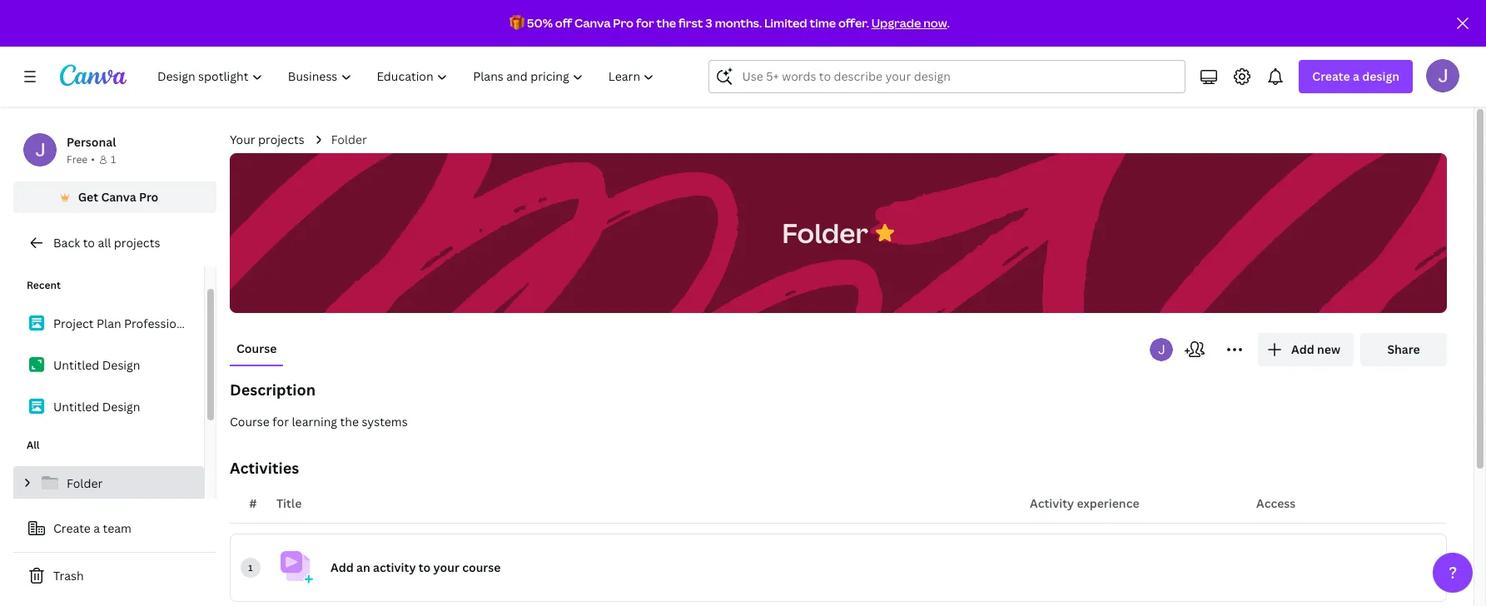 Task type: vqa. For each thing, say whether or not it's contained in the screenshot.
experience at the right of the page
yes



Task type: describe. For each thing, give the bounding box(es) containing it.
a for design
[[1353, 68, 1360, 84]]

add an activity to your course row
[[230, 534, 1447, 602]]

create a team
[[53, 520, 131, 536]]

0 horizontal spatial 1
[[111, 152, 116, 167]]

get canva pro
[[78, 189, 158, 205]]

systems
[[362, 414, 408, 430]]

1 horizontal spatial projects
[[258, 132, 304, 147]]

title
[[276, 495, 302, 511]]

course
[[462, 560, 501, 575]]

course for course for learning the systems
[[230, 414, 270, 430]]

share
[[1388, 341, 1420, 357]]

1 horizontal spatial for
[[636, 15, 654, 31]]

add new
[[1292, 341, 1341, 357]]

add for add an activity to your course
[[331, 560, 354, 575]]

learning
[[292, 414, 337, 430]]

personal
[[67, 134, 116, 150]]

upgrade
[[872, 15, 921, 31]]

share button
[[1361, 333, 1447, 366]]

50%
[[527, 15, 553, 31]]

your
[[230, 132, 255, 147]]

course for course
[[236, 341, 277, 356]]

back to all projects
[[53, 235, 160, 251]]

description
[[230, 380, 316, 400]]

untitled design for second untitled design link from the top
[[53, 399, 140, 415]]

activity
[[1030, 495, 1074, 511]]

back to all projects link
[[13, 227, 217, 260]]

free
[[67, 152, 88, 167]]

trash link
[[13, 560, 217, 593]]

1 horizontal spatial the
[[657, 15, 676, 31]]

course for learning the systems
[[230, 414, 408, 430]]

list containing untitled design
[[13, 306, 204, 425]]

time
[[810, 15, 836, 31]]

design
[[1363, 68, 1400, 84]]

to inside "row"
[[419, 560, 431, 575]]

top level navigation element
[[147, 60, 669, 93]]

🎁 50% off canva pro for the first 3 months. limited time offer. upgrade now .
[[510, 15, 950, 31]]

1 horizontal spatial folder
[[331, 132, 367, 147]]

free •
[[67, 152, 95, 167]]

folder button
[[774, 207, 877, 259]]

team
[[103, 520, 131, 536]]

3
[[706, 15, 713, 31]]

limited
[[764, 15, 807, 31]]

add new button
[[1258, 333, 1354, 366]]

1 horizontal spatial canva
[[575, 15, 611, 31]]

an
[[356, 560, 370, 575]]



Task type: locate. For each thing, give the bounding box(es) containing it.
recent
[[27, 278, 61, 292]]

experience
[[1077, 495, 1140, 511]]

untitled for 2nd untitled design link from the bottom of the list containing untitled design
[[53, 357, 99, 373]]

0 vertical spatial for
[[636, 15, 654, 31]]

1 vertical spatial 1
[[248, 562, 253, 574]]

to
[[83, 235, 95, 251], [419, 560, 431, 575]]

folder link
[[331, 131, 367, 149], [13, 466, 204, 501]]

0 horizontal spatial canva
[[101, 189, 136, 205]]

projects right all on the top left of the page
[[114, 235, 160, 251]]

0 vertical spatial untitled
[[53, 357, 99, 373]]

0 vertical spatial add
[[1292, 341, 1315, 357]]

0 horizontal spatial to
[[83, 235, 95, 251]]

0 vertical spatial canva
[[575, 15, 611, 31]]

1 horizontal spatial create
[[1313, 68, 1350, 84]]

the right learning
[[340, 414, 359, 430]]

1 vertical spatial folder link
[[13, 466, 204, 501]]

pro
[[613, 15, 634, 31], [139, 189, 158, 205]]

activity
[[373, 560, 416, 575]]

course button
[[230, 333, 283, 365]]

untitled
[[53, 357, 99, 373], [53, 399, 99, 415]]

design
[[102, 357, 140, 373], [102, 399, 140, 415]]

folder link up team
[[13, 466, 204, 501]]

course inside course button
[[236, 341, 277, 356]]

1 down # on the bottom
[[248, 562, 253, 574]]

1 inside add an activity to your course "row"
[[248, 562, 253, 574]]

1 horizontal spatial a
[[1353, 68, 1360, 84]]

your projects link
[[230, 131, 304, 149]]

create inside dropdown button
[[1313, 68, 1350, 84]]

0 horizontal spatial create
[[53, 520, 91, 536]]

1 vertical spatial pro
[[139, 189, 158, 205]]

create a team button
[[13, 512, 217, 545]]

projects right your
[[258, 132, 304, 147]]

get
[[78, 189, 98, 205]]

0 vertical spatial projects
[[258, 132, 304, 147]]

add inside "row"
[[331, 560, 354, 575]]

1 vertical spatial add
[[331, 560, 354, 575]]

1 untitled from the top
[[53, 357, 99, 373]]

pro up back to all projects link
[[139, 189, 158, 205]]

all
[[27, 438, 40, 452]]

0 vertical spatial untitled design
[[53, 357, 140, 373]]

pro inside get canva pro button
[[139, 189, 158, 205]]

2 untitled design link from the top
[[13, 390, 204, 425]]

add inside dropdown button
[[1292, 341, 1315, 357]]

untitled for second untitled design link from the top
[[53, 399, 99, 415]]

folder inside button
[[782, 214, 868, 250]]

create left team
[[53, 520, 91, 536]]

add left an
[[331, 560, 354, 575]]

all
[[98, 235, 111, 251]]

0 vertical spatial a
[[1353, 68, 1360, 84]]

1 vertical spatial a
[[94, 520, 100, 536]]

create inside button
[[53, 520, 91, 536]]

0 vertical spatial create
[[1313, 68, 1350, 84]]

untitled design
[[53, 357, 140, 373], [53, 399, 140, 415]]

0 vertical spatial course
[[236, 341, 277, 356]]

add for add new
[[1292, 341, 1315, 357]]

1 vertical spatial create
[[53, 520, 91, 536]]

1 vertical spatial for
[[273, 414, 289, 430]]

add
[[1292, 341, 1315, 357], [331, 560, 354, 575]]

#
[[249, 495, 257, 511]]

1
[[111, 152, 116, 167], [248, 562, 253, 574]]

2 untitled design from the top
[[53, 399, 140, 415]]

projects
[[258, 132, 304, 147], [114, 235, 160, 251]]

canva right the off
[[575, 15, 611, 31]]

canva
[[575, 15, 611, 31], [101, 189, 136, 205]]

course for learning the systems button
[[230, 413, 1447, 431]]

for down description
[[273, 414, 289, 430]]

0 horizontal spatial the
[[340, 414, 359, 430]]

create
[[1313, 68, 1350, 84], [53, 520, 91, 536]]

0 horizontal spatial a
[[94, 520, 100, 536]]

to left your
[[419, 560, 431, 575]]

1 horizontal spatial add
[[1292, 341, 1315, 357]]

0 vertical spatial 1
[[111, 152, 116, 167]]

1 vertical spatial course
[[230, 414, 270, 430]]

create left design
[[1313, 68, 1350, 84]]

canva right 'get'
[[101, 189, 136, 205]]

a
[[1353, 68, 1360, 84], [94, 520, 100, 536]]

canva inside get canva pro button
[[101, 189, 136, 205]]

0 horizontal spatial folder link
[[13, 466, 204, 501]]

design for 2nd untitled design link from the bottom of the list containing untitled design
[[102, 357, 140, 373]]

0 horizontal spatial folder
[[67, 475, 103, 491]]

back
[[53, 235, 80, 251]]

2 vertical spatial folder
[[67, 475, 103, 491]]

1 untitled design link from the top
[[13, 348, 204, 383]]

design for second untitled design link from the top
[[102, 399, 140, 415]]

1 vertical spatial untitled
[[53, 399, 99, 415]]

1 vertical spatial untitled design
[[53, 399, 140, 415]]

2 untitled from the top
[[53, 399, 99, 415]]

a inside button
[[94, 520, 100, 536]]

a inside dropdown button
[[1353, 68, 1360, 84]]

0 vertical spatial the
[[657, 15, 676, 31]]

0 horizontal spatial pro
[[139, 189, 158, 205]]

offer.
[[838, 15, 869, 31]]

list
[[13, 306, 204, 425]]

new
[[1317, 341, 1341, 357]]

upgrade now button
[[872, 15, 947, 31]]

course down description
[[230, 414, 270, 430]]

None search field
[[709, 60, 1186, 93]]

untitled design link
[[13, 348, 204, 383], [13, 390, 204, 425]]

1 horizontal spatial pro
[[613, 15, 634, 31]]

untitled design for 2nd untitled design link from the bottom of the list containing untitled design
[[53, 357, 140, 373]]

pro right the off
[[613, 15, 634, 31]]

create a design
[[1313, 68, 1400, 84]]

2 design from the top
[[102, 399, 140, 415]]

1 vertical spatial folder
[[782, 214, 868, 250]]

1 design from the top
[[102, 357, 140, 373]]

first
[[679, 15, 703, 31]]

0 horizontal spatial projects
[[114, 235, 160, 251]]

activities
[[230, 458, 299, 478]]

folder
[[331, 132, 367, 147], [782, 214, 868, 250], [67, 475, 103, 491]]

for left first
[[636, 15, 654, 31]]

for inside button
[[273, 414, 289, 430]]

Search search field
[[742, 61, 1153, 92]]

create for create a team
[[53, 520, 91, 536]]

.
[[947, 15, 950, 31]]

to left all on the top left of the page
[[83, 235, 95, 251]]

1 vertical spatial projects
[[114, 235, 160, 251]]

course inside course for learning the systems button
[[230, 414, 270, 430]]

your
[[434, 560, 460, 575]]

1 vertical spatial the
[[340, 414, 359, 430]]

0 vertical spatial untitled design link
[[13, 348, 204, 383]]

the left first
[[657, 15, 676, 31]]

trash
[[53, 568, 84, 584]]

jacob simon image
[[1426, 59, 1460, 92]]

months.
[[715, 15, 762, 31]]

1 right •
[[111, 152, 116, 167]]

1 untitled design from the top
[[53, 357, 140, 373]]

0 vertical spatial folder link
[[331, 131, 367, 149]]

add an activity to your course
[[331, 560, 501, 575]]

a left design
[[1353, 68, 1360, 84]]

1 vertical spatial to
[[419, 560, 431, 575]]

0 horizontal spatial for
[[273, 414, 289, 430]]

1 vertical spatial untitled design link
[[13, 390, 204, 425]]

your projects
[[230, 132, 304, 147]]

0 vertical spatial folder
[[331, 132, 367, 147]]

0 vertical spatial design
[[102, 357, 140, 373]]

the
[[657, 15, 676, 31], [340, 414, 359, 430]]

add left new
[[1292, 341, 1315, 357]]

get canva pro button
[[13, 182, 217, 213]]

activity experience
[[1030, 495, 1140, 511]]

now
[[924, 15, 947, 31]]

•
[[91, 152, 95, 167]]

folder link right the your projects link
[[331, 131, 367, 149]]

the inside button
[[340, 414, 359, 430]]

1 vertical spatial canva
[[101, 189, 136, 205]]

1 horizontal spatial to
[[419, 560, 431, 575]]

0 vertical spatial pro
[[613, 15, 634, 31]]

course
[[236, 341, 277, 356], [230, 414, 270, 430]]

access
[[1257, 495, 1296, 511]]

2 horizontal spatial folder
[[782, 214, 868, 250]]

🎁
[[510, 15, 525, 31]]

create a design button
[[1299, 60, 1413, 93]]

a for team
[[94, 520, 100, 536]]

0 horizontal spatial add
[[331, 560, 354, 575]]

1 horizontal spatial 1
[[248, 562, 253, 574]]

course up description
[[236, 341, 277, 356]]

off
[[555, 15, 572, 31]]

for
[[636, 15, 654, 31], [273, 414, 289, 430]]

0 vertical spatial to
[[83, 235, 95, 251]]

create for create a design
[[1313, 68, 1350, 84]]

a left team
[[94, 520, 100, 536]]

1 vertical spatial design
[[102, 399, 140, 415]]

1 horizontal spatial folder link
[[331, 131, 367, 149]]



